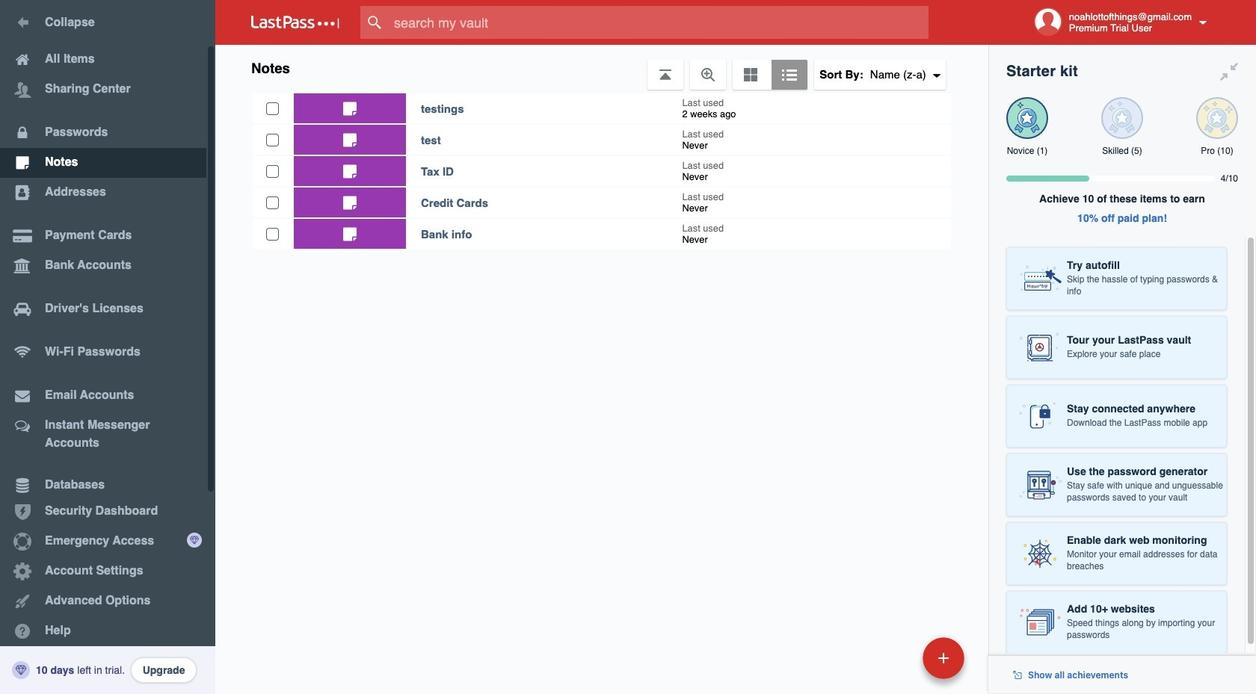 Task type: describe. For each thing, give the bounding box(es) containing it.
lastpass image
[[251, 16, 340, 29]]

search my vault text field
[[361, 6, 958, 39]]

main navigation navigation
[[0, 0, 215, 695]]



Task type: locate. For each thing, give the bounding box(es) containing it.
vault options navigation
[[215, 45, 989, 90]]

Search search field
[[361, 6, 958, 39]]

new item navigation
[[820, 634, 974, 695]]

new item element
[[820, 637, 970, 680]]



